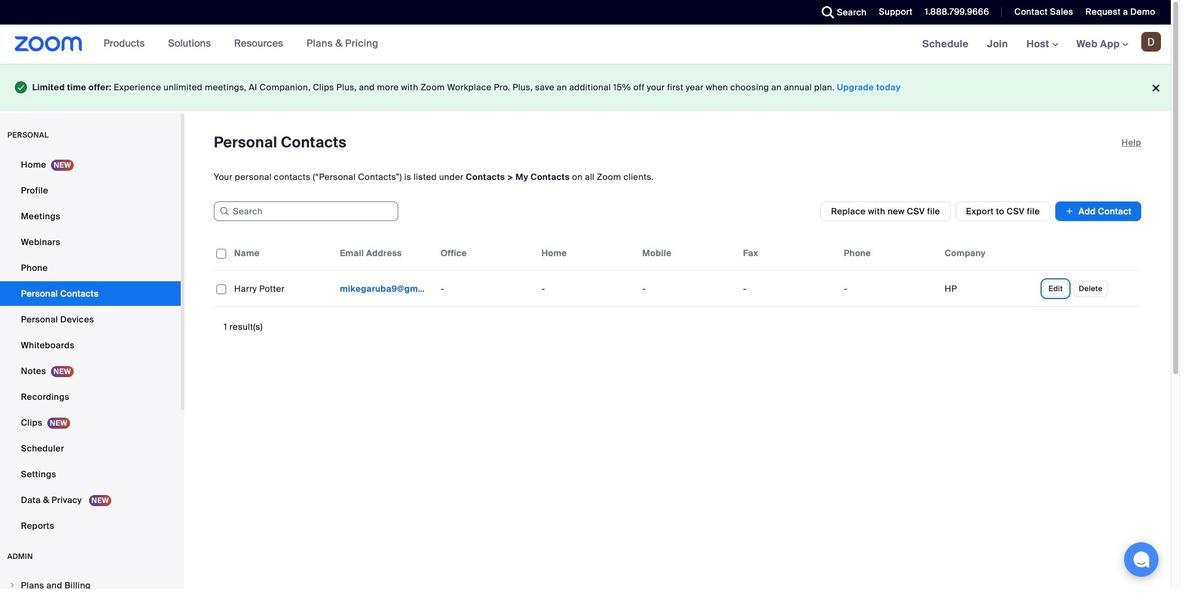Task type: vqa. For each thing, say whether or not it's contained in the screenshot.
Product Information NAVIGATION at the top of the page
yes



Task type: describe. For each thing, give the bounding box(es) containing it.
meetings navigation
[[913, 25, 1171, 65]]

1 cell from the left
[[335, 276, 436, 301]]

type image
[[15, 79, 27, 96]]

Search Contacts Input text field
[[214, 201, 398, 221]]

profile picture image
[[1141, 32, 1161, 52]]

zoom logo image
[[15, 36, 82, 52]]

open chat image
[[1133, 551, 1150, 569]]

product information navigation
[[82, 25, 388, 64]]

add image
[[1065, 205, 1074, 217]]

2 cell from the left
[[940, 276, 1041, 301]]



Task type: locate. For each thing, give the bounding box(es) containing it.
0 horizontal spatial cell
[[335, 276, 436, 301]]

banner
[[0, 25, 1171, 65]]

application
[[214, 236, 1151, 316]]

footer
[[0, 64, 1171, 111]]

personal menu menu
[[0, 152, 181, 539]]

menu item
[[0, 574, 181, 589]]

cell
[[335, 276, 436, 301], [940, 276, 1041, 301]]

right image
[[9, 582, 16, 589]]

1 horizontal spatial cell
[[940, 276, 1041, 301]]



